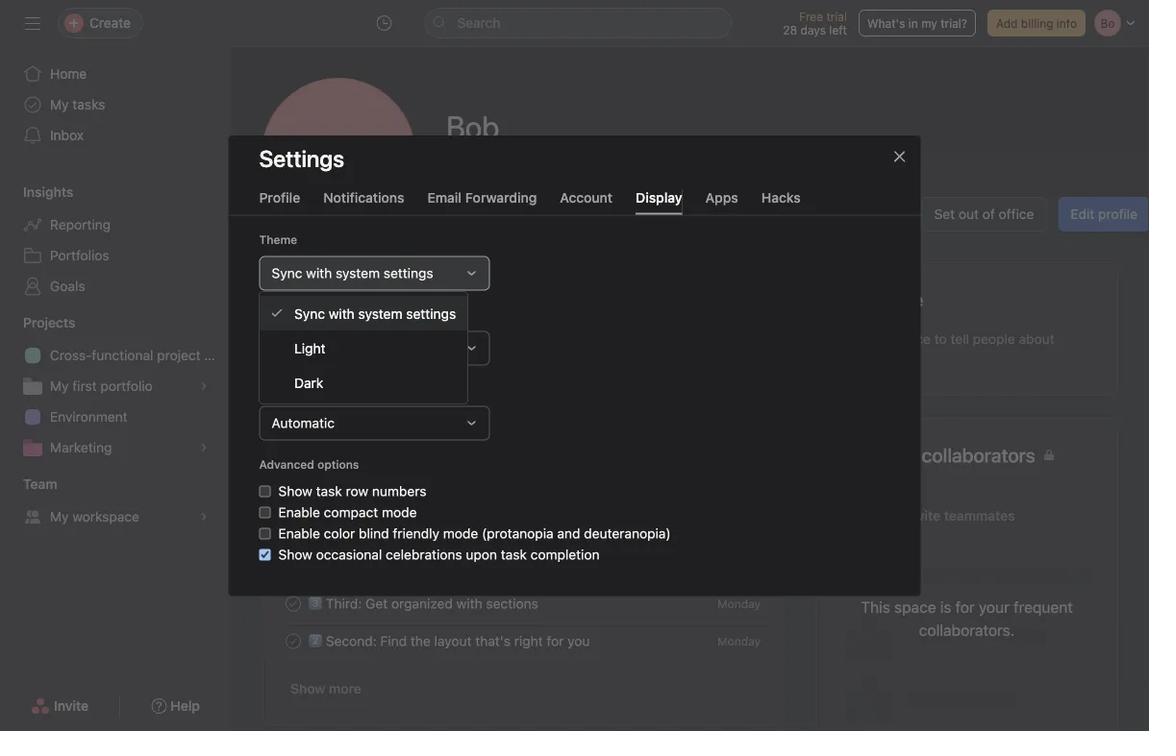 Task type: locate. For each thing, give the bounding box(es) containing it.
account
[[560, 189, 613, 205]]

1 enable from the top
[[278, 505, 320, 521]]

your
[[425, 409, 453, 425]]

my down team
[[50, 509, 69, 525]]

of inside button
[[983, 206, 995, 222]]

enable up 5️⃣
[[278, 505, 320, 521]]

1 monday button from the top
[[718, 598, 761, 611]]

of right out
[[983, 206, 995, 222]]

completed image left 6️⃣ on the left
[[282, 480, 305, 503]]

bo
[[308, 123, 369, 187]]

sync down the theme
[[272, 265, 302, 281]]

show right show occasional celebrations upon task completion checkbox
[[278, 547, 312, 563]]

system
[[336, 265, 380, 281], [358, 306, 403, 321]]

Completed checkbox
[[282, 555, 305, 578], [282, 630, 305, 653]]

1 vertical spatial task
[[501, 547, 527, 563]]

0 vertical spatial project
[[157, 348, 201, 364]]

in left asana
[[529, 521, 540, 537]]

2 vertical spatial my
[[50, 509, 69, 525]]

sync
[[272, 265, 302, 281], [294, 306, 325, 321]]

my workspace
[[50, 509, 139, 525]]

settings up sync with system settings link
[[384, 265, 433, 281]]

1 completed image from the top
[[282, 480, 305, 503]]

2 completed image from the top
[[282, 405, 305, 428]]

numbers
[[372, 483, 426, 499]]

what's in my trial? button
[[859, 10, 976, 37]]

completed checkbox left 4️⃣
[[282, 555, 305, 578]]

show
[[278, 483, 312, 499], [278, 547, 312, 563], [290, 681, 325, 697]]

0 horizontal spatial of
[[310, 383, 322, 396]]

schedule kickoff meeting
[[309, 446, 466, 462]]

completed checkbox for 6️⃣
[[282, 480, 305, 503]]

tell
[[951, 331, 969, 347]]

of right top
[[448, 558, 461, 574]]

1 vertical spatial sync
[[294, 306, 325, 321]]

completed image left 4️⃣
[[282, 555, 305, 578]]

automatic
[[272, 415, 335, 431]]

account button
[[560, 189, 613, 215]]

my for my workspace
[[50, 509, 69, 525]]

2️⃣
[[309, 633, 322, 649]]

profile
[[1098, 206, 1138, 222]]

use this space to tell people about yourself.
[[840, 331, 1055, 368]]

4️⃣
[[309, 558, 322, 574]]

2 completed image from the top
[[282, 555, 305, 578]]

completed image left draft
[[282, 368, 305, 391]]

3 completed image from the top
[[282, 593, 305, 616]]

0 vertical spatial settings
[[384, 265, 433, 281]]

sections
[[486, 596, 538, 612]]

of for out
[[983, 206, 995, 222]]

0 horizontal spatial time
[[331, 409, 358, 425]]

2 enable from the top
[[278, 526, 320, 542]]

1 completed checkbox from the top
[[282, 555, 305, 578]]

monday
[[718, 598, 761, 611], [718, 635, 761, 649]]

1 completed checkbox from the top
[[282, 368, 305, 391]]

1 vertical spatial my
[[50, 378, 69, 394]]

3️⃣
[[309, 596, 322, 612]]

1 vertical spatial completed checkbox
[[282, 630, 305, 653]]

profile
[[259, 189, 300, 205]]

0 vertical spatial work
[[401, 483, 431, 499]]

the for week
[[325, 383, 343, 396]]

teams element
[[0, 467, 231, 537]]

2 horizontal spatial of
[[983, 206, 995, 222]]

friendly
[[393, 526, 439, 542]]

manageable
[[435, 483, 511, 499]]

frequent collaborators
[[840, 444, 1035, 467]]

1 vertical spatial system
[[358, 306, 403, 321]]

1 vertical spatial settings
[[406, 306, 456, 321]]

3 completed checkbox from the top
[[282, 480, 305, 503]]

0 horizontal spatial project
[[157, 348, 201, 364]]

project
[[157, 348, 201, 364], [344, 371, 387, 387]]

b0bth3builder2k23@gmail.com link
[[465, 177, 661, 198]]

1 horizontal spatial of
[[448, 558, 461, 574]]

completed image left "3️⃣"
[[282, 593, 305, 616]]

forwarding
[[465, 189, 537, 205]]

the right dark
[[325, 383, 343, 396]]

1 vertical spatial monday button
[[718, 635, 761, 649]]

to inside use this space to tell people about yourself.
[[934, 331, 947, 347]]

projects
[[23, 315, 75, 331]]

2 vertical spatial completed image
[[282, 518, 305, 541]]

my inside projects element
[[50, 378, 69, 394]]

0 vertical spatial my
[[50, 97, 69, 113]]

show left more
[[290, 681, 325, 697]]

2️⃣ second: find the layout that's right for you
[[309, 633, 590, 649]]

4 completed checkbox from the top
[[282, 518, 305, 541]]

close image
[[892, 149, 907, 164]]

layout
[[434, 633, 472, 649]]

my tasks link
[[12, 89, 219, 120]]

set out of office
[[934, 206, 1034, 222]]

completed image left 5️⃣
[[282, 518, 305, 541]]

of right day
[[310, 383, 322, 396]]

with up the layout
[[456, 596, 482, 612]]

completed checkbox for 5️⃣
[[282, 518, 305, 541]]

2 monday from the top
[[718, 635, 761, 649]]

sync with system settings link
[[260, 296, 467, 331]]

display
[[636, 189, 682, 205]]

save
[[361, 521, 391, 537]]

of for day
[[310, 383, 322, 396]]

show for show more
[[290, 681, 325, 697]]

sync with system settings up light link
[[294, 306, 456, 321]]

the for layout
[[411, 633, 431, 649]]

work down '(protanopia'
[[525, 558, 555, 574]]

1 vertical spatial work
[[525, 558, 555, 574]]

0 vertical spatial in
[[909, 16, 918, 30]]

project left plan at the left of page
[[157, 348, 201, 364]]

portfolio
[[100, 378, 153, 394]]

cross-
[[50, 348, 92, 364]]

2 completed checkbox from the top
[[282, 630, 305, 653]]

1 vertical spatial the
[[411, 633, 431, 649]]

0 horizontal spatial the
[[325, 383, 343, 396]]

inbox link
[[12, 120, 219, 151]]

Completed checkbox
[[282, 368, 305, 391], [282, 405, 305, 428], [282, 480, 305, 503], [282, 518, 305, 541], [282, 593, 305, 616]]

time right it's in the left of the page
[[331, 409, 358, 425]]

sync with system settings
[[272, 265, 433, 281], [294, 306, 456, 321]]

show down the advanced
[[278, 483, 312, 499]]

bob
[[446, 109, 499, 145]]

use
[[840, 331, 864, 347]]

mode right the by
[[443, 526, 478, 542]]

0 vertical spatial monday
[[718, 598, 761, 611]]

2 my from the top
[[50, 378, 69, 394]]

with up light link
[[329, 306, 355, 321]]

1 vertical spatial enable
[[278, 526, 320, 542]]

0 vertical spatial with
[[306, 265, 332, 281]]

completion
[[531, 547, 600, 563]]

search list box
[[425, 8, 732, 38]]

0 horizontal spatial in
[[529, 521, 540, 537]]

completed image for it's
[[282, 405, 305, 428]]

my for my first portfolio
[[50, 378, 69, 394]]

1 horizontal spatial to
[[934, 331, 947, 347]]

collaborating
[[444, 521, 525, 537]]

monday button for 3️⃣ third: get organized with sections
[[718, 598, 761, 611]]

time left the by
[[395, 521, 422, 537]]

0 horizontal spatial mode
[[382, 505, 417, 521]]

to left tell
[[934, 331, 947, 347]]

0 vertical spatial system
[[336, 265, 380, 281]]

system up light link
[[358, 306, 403, 321]]

the right find
[[411, 633, 431, 649]]

compact
[[324, 505, 378, 521]]

0 vertical spatial task
[[316, 483, 342, 499]]

mode down numbers
[[382, 505, 417, 521]]

completed image
[[282, 368, 305, 391], [282, 405, 305, 428], [282, 518, 305, 541]]

my inside global element
[[50, 97, 69, 113]]

work
[[401, 483, 431, 499], [525, 558, 555, 574]]

completed checkbox left 6️⃣ on the left
[[282, 480, 305, 503]]

0 vertical spatial completed checkbox
[[282, 555, 305, 578]]

system up sync with system settings link
[[336, 265, 380, 281]]

occasional
[[316, 547, 382, 563]]

completed checkbox left 5️⃣
[[282, 518, 305, 541]]

goals
[[50, 278, 85, 294]]

1 my from the top
[[50, 97, 69, 113]]

my left tasks
[[50, 97, 69, 113]]

cross-functional project plan
[[50, 348, 231, 364]]

1 vertical spatial in
[[529, 521, 540, 537]]

0 vertical spatial sync with system settings
[[272, 265, 433, 281]]

show more
[[290, 681, 361, 697]]

with up the my tasks
[[306, 265, 332, 281]]

2 monday button from the top
[[718, 635, 761, 649]]

theme
[[259, 233, 297, 246]]

completed image left 2️⃣
[[282, 630, 305, 653]]

1 horizontal spatial time
[[395, 521, 422, 537]]

0 vertical spatial the
[[325, 383, 343, 396]]

add billing info button
[[988, 10, 1086, 37]]

Show task row numbers checkbox
[[259, 486, 271, 497]]

1 vertical spatial with
[[329, 306, 355, 321]]

completed checkbox left draft
[[282, 368, 305, 391]]

second:
[[326, 633, 377, 649]]

0 vertical spatial sync
[[272, 265, 302, 281]]

sync with system settings up the my tasks
[[272, 265, 433, 281]]

1 horizontal spatial the
[[411, 633, 431, 649]]

completed checkbox for it's
[[282, 405, 305, 428]]

1 horizontal spatial in
[[909, 16, 918, 30]]

0 vertical spatial monday button
[[718, 598, 761, 611]]

0 horizontal spatial to
[[362, 409, 374, 425]]

2 vertical spatial show
[[290, 681, 325, 697]]

completed image for 2️⃣
[[282, 630, 305, 653]]

completed checkbox left 2️⃣
[[282, 630, 305, 653]]

0 vertical spatial of
[[983, 206, 995, 222]]

my left first
[[50, 378, 69, 394]]

row
[[346, 483, 368, 499]]

days
[[801, 23, 826, 37]]

sync inside sync with system settings link
[[294, 306, 325, 321]]

for
[[547, 633, 564, 649]]

set
[[934, 206, 955, 222]]

global element
[[0, 47, 231, 163]]

home link
[[12, 59, 219, 89]]

draft
[[309, 371, 340, 387]]

1 completed image from the top
[[282, 368, 305, 391]]

environment link
[[12, 402, 219, 433]]

third:
[[326, 596, 362, 612]]

marketing link
[[12, 433, 219, 464]]

1 vertical spatial monday
[[718, 635, 761, 649]]

task
[[316, 483, 342, 499], [501, 547, 527, 563]]

my inside teams element
[[50, 509, 69, 525]]

add
[[996, 16, 1018, 30]]

0 vertical spatial completed image
[[282, 368, 305, 391]]

completed image for 6️⃣
[[282, 480, 305, 503]]

settings down sync with system settings dropdown button
[[406, 306, 456, 321]]

0 vertical spatial to
[[934, 331, 947, 347]]

language
[[259, 308, 314, 321]]

1 vertical spatial to
[[362, 409, 374, 425]]

1 vertical spatial show
[[278, 547, 312, 563]]

enable right enable color blind friendly mode (protanopia and deuteranopia) option
[[278, 526, 320, 542]]

in left my
[[909, 16, 918, 30]]

completed image left it's in the left of the page
[[282, 405, 305, 428]]

inbox
[[50, 127, 84, 143]]

tasks
[[72, 97, 105, 113]]

work right make
[[401, 483, 431, 499]]

1 monday from the top
[[718, 598, 761, 611]]

settings
[[384, 265, 433, 281], [406, 306, 456, 321]]

task left the row
[[316, 483, 342, 499]]

my
[[50, 97, 69, 113], [50, 378, 69, 394], [50, 509, 69, 525]]

my
[[921, 16, 938, 30]]

sync up light
[[294, 306, 325, 321]]

3 my from the top
[[50, 509, 69, 525]]

1 vertical spatial project
[[344, 371, 387, 387]]

1 vertical spatial time
[[395, 521, 422, 537]]

2 completed checkbox from the top
[[282, 405, 305, 428]]

completed checkbox left "3️⃣"
[[282, 593, 305, 616]]

mode
[[382, 505, 417, 521], [443, 526, 478, 542]]

it's time to update your goal(s)
[[309, 409, 499, 425]]

project down light link
[[344, 371, 387, 387]]

1 vertical spatial mode
[[443, 526, 478, 542]]

0 horizontal spatial work
[[401, 483, 431, 499]]

upon
[[466, 547, 497, 563]]

5 completed checkbox from the top
[[282, 593, 305, 616]]

in
[[909, 16, 918, 30], [529, 521, 540, 537]]

in inside button
[[909, 16, 918, 30]]

4 completed image from the top
[[282, 630, 305, 653]]

0 vertical spatial enable
[[278, 505, 320, 521]]

1 vertical spatial of
[[310, 383, 322, 396]]

b0bth3builder2k23@gmail.com
[[465, 179, 661, 195]]

completed image for 4️⃣
[[282, 555, 305, 578]]

0 vertical spatial show
[[278, 483, 312, 499]]

show inside button
[[290, 681, 325, 697]]

1 vertical spatial completed image
[[282, 405, 305, 428]]

workspace
[[72, 509, 139, 525]]

fifth:
[[326, 521, 358, 537]]

completed checkbox left it's in the left of the page
[[282, 405, 305, 428]]

task down '(protanopia'
[[501, 547, 527, 563]]

3 completed image from the top
[[282, 518, 305, 541]]

advanced
[[259, 458, 314, 471]]

first
[[72, 378, 97, 394]]

completed image
[[282, 480, 305, 503], [282, 555, 305, 578], [282, 593, 305, 616], [282, 630, 305, 653]]

to down week
[[362, 409, 374, 425]]

of
[[983, 206, 995, 222], [310, 383, 322, 396], [448, 558, 461, 574]]



Task type: describe. For each thing, give the bounding box(es) containing it.
enable for enable compact mode
[[278, 505, 320, 521]]

1 horizontal spatial project
[[344, 371, 387, 387]]

light link
[[260, 331, 467, 365]]

completed checkbox for draft
[[282, 368, 305, 391]]

1 horizontal spatial mode
[[443, 526, 478, 542]]

asana
[[543, 521, 581, 537]]

my tasks
[[286, 289, 363, 311]]

space
[[894, 331, 931, 347]]

monday for 3️⃣ third: get organized with sections
[[718, 598, 761, 611]]

and
[[557, 526, 580, 542]]

2 vertical spatial of
[[448, 558, 461, 574]]

6️⃣ sixth: make work manageable
[[309, 483, 511, 499]]

environment
[[50, 409, 128, 425]]

settings inside sync with system settings link
[[406, 306, 456, 321]]

Enable color blind friendly mode (protanopia and deuteranopia) checkbox
[[259, 528, 271, 540]]

hacks
[[761, 189, 801, 205]]

week
[[346, 383, 375, 396]]

notifications
[[323, 189, 404, 205]]

show occasional celebrations upon task completion
[[278, 547, 600, 563]]

1 horizontal spatial work
[[525, 558, 555, 574]]

system inside sync with system settings link
[[358, 306, 403, 321]]

28
[[783, 23, 797, 37]]

options
[[317, 458, 359, 471]]

plan
[[204, 348, 231, 364]]

meeting
[[416, 446, 466, 462]]

left
[[829, 23, 847, 37]]

insights element
[[0, 175, 231, 306]]

that's
[[475, 633, 511, 649]]

first
[[259, 383, 284, 396]]

dark
[[294, 375, 323, 391]]

edit profile
[[1071, 206, 1138, 222]]

portfolios link
[[12, 240, 219, 271]]

apps
[[705, 189, 738, 205]]

with inside dropdown button
[[306, 265, 332, 281]]

add billing info
[[996, 16, 1077, 30]]

edit
[[1071, 206, 1095, 222]]

portfolios
[[50, 248, 109, 263]]

completed checkbox for 3️⃣
[[282, 593, 305, 616]]

free trial 28 days left
[[783, 10, 847, 37]]

search
[[457, 15, 500, 31]]

hacks button
[[761, 189, 801, 215]]

show for show task row numbers
[[278, 483, 312, 499]]

people
[[973, 331, 1015, 347]]

right
[[514, 633, 543, 649]]

incoming
[[465, 558, 521, 574]]

what's
[[867, 16, 905, 30]]

completed checkbox for 2️⃣
[[282, 630, 305, 653]]

on
[[405, 558, 421, 574]]

1 horizontal spatial task
[[501, 547, 527, 563]]

4️⃣ fourth: stay on top of incoming work
[[309, 558, 555, 574]]

goals link
[[12, 271, 219, 302]]

system inside sync with system settings dropdown button
[[336, 265, 380, 281]]

completed image for 5️⃣
[[282, 518, 305, 541]]

functional
[[92, 348, 153, 364]]

5️⃣ fifth: save time by collaborating in asana
[[309, 521, 581, 537]]

free
[[799, 10, 823, 23]]

home
[[50, 66, 87, 82]]

invite
[[54, 699, 89, 715]]

enable for enable color blind friendly mode (protanopia and deuteranopia)
[[278, 526, 320, 542]]

edit profile button
[[1058, 197, 1149, 232]]

fourth:
[[326, 558, 370, 574]]

monday button for 2️⃣ second: find the layout that's right for you
[[718, 635, 761, 649]]

0 vertical spatial time
[[331, 409, 358, 425]]

sync with system settings inside dropdown button
[[272, 265, 433, 281]]

info
[[1057, 16, 1077, 30]]

billing
[[1021, 16, 1053, 30]]

0 horizontal spatial task
[[316, 483, 342, 499]]

kickoff
[[370, 446, 412, 462]]

insights button
[[0, 183, 73, 202]]

(protanopia
[[482, 526, 554, 542]]

deuteranopia)
[[584, 526, 671, 542]]

apps button
[[705, 189, 738, 215]]

out
[[959, 206, 979, 222]]

draft project brief
[[309, 371, 420, 387]]

settings inside sync with system settings dropdown button
[[384, 265, 433, 281]]

about me
[[840, 289, 923, 311]]

Enable compact mode checkbox
[[259, 507, 271, 519]]

completed image for 3️⃣
[[282, 593, 305, 616]]

sync with system settings button
[[259, 256, 490, 291]]

email forwarding button
[[427, 189, 537, 215]]

2 vertical spatial with
[[456, 596, 482, 612]]

reporting link
[[12, 210, 219, 240]]

0 vertical spatial mode
[[382, 505, 417, 521]]

reporting
[[50, 217, 111, 233]]

search button
[[425, 8, 732, 38]]

3️⃣ third: get organized with sections
[[309, 596, 538, 612]]

notifications button
[[323, 189, 404, 215]]

Show occasional celebrations upon task completion checkbox
[[259, 549, 271, 561]]

more
[[329, 681, 361, 697]]

this
[[867, 331, 890, 347]]

show for show occasional celebrations upon task completion
[[278, 547, 312, 563]]

enable color blind friendly mode (protanopia and deuteranopia)
[[278, 526, 671, 542]]

completed checkbox for 4️⃣
[[282, 555, 305, 578]]

my first portfolio
[[50, 378, 153, 394]]

display button
[[636, 189, 682, 215]]

monday for 2️⃣ second: find the layout that's right for you
[[718, 635, 761, 649]]

sixth:
[[326, 483, 361, 499]]

trial?
[[941, 16, 967, 30]]

sync inside sync with system settings dropdown button
[[272, 265, 302, 281]]

my for my tasks
[[50, 97, 69, 113]]

hide sidebar image
[[25, 15, 40, 31]]

invite button
[[18, 690, 101, 724]]

first day of the week
[[259, 383, 375, 396]]

5️⃣
[[309, 521, 322, 537]]

make
[[364, 483, 398, 499]]

1 vertical spatial sync with system settings
[[294, 306, 456, 321]]

top
[[424, 558, 445, 574]]

projects element
[[0, 306, 231, 467]]

blind
[[359, 526, 389, 542]]

completed image for draft
[[282, 368, 305, 391]]

light
[[294, 340, 326, 356]]

insights
[[23, 184, 73, 200]]



Task type: vqa. For each thing, say whether or not it's contained in the screenshot.
become the top of the market at the left
no



